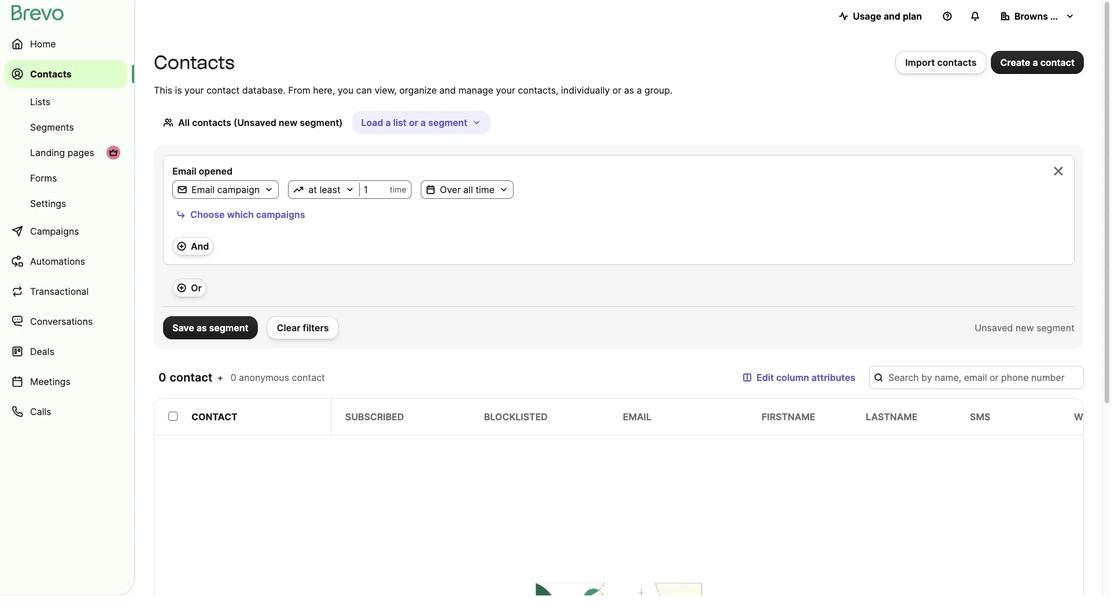 Task type: locate. For each thing, give the bounding box(es) containing it.
and button
[[172, 237, 214, 256]]

1 vertical spatial email
[[192, 184, 215, 195]]

0 horizontal spatial contacts
[[192, 117, 231, 128]]

your right is
[[185, 84, 204, 96]]

contacts for all
[[192, 117, 231, 128]]

and left the manage
[[440, 84, 456, 96]]

0 vertical spatial email
[[172, 165, 197, 177]]

usage and plan button
[[830, 5, 932, 28]]

lists
[[30, 96, 50, 107]]

your
[[185, 84, 204, 96], [496, 84, 515, 96]]

contacts,
[[518, 84, 559, 96]]

1 vertical spatial new
[[1016, 322, 1034, 334]]

edit column attributes button
[[734, 366, 865, 389]]

1 vertical spatial or
[[409, 117, 418, 128]]

as right the save
[[197, 322, 207, 334]]

a left group.
[[637, 84, 642, 96]]

new right unsaved
[[1016, 322, 1034, 334]]

deals link
[[5, 338, 127, 366]]

0 vertical spatial and
[[884, 10, 901, 22]]

contacts
[[154, 51, 235, 73], [30, 68, 72, 80]]

email inside the email campaign button
[[192, 184, 215, 195]]

as left group.
[[624, 84, 634, 96]]

group.
[[645, 84, 673, 96]]

browns enterprise button
[[992, 5, 1097, 28]]

edit column attributes
[[757, 372, 856, 383]]

and inside usage and plan button
[[884, 10, 901, 22]]

0 horizontal spatial and
[[440, 84, 456, 96]]

usage
[[853, 10, 882, 22]]

0 vertical spatial contacts
[[938, 57, 977, 68]]

a right "list"
[[421, 117, 426, 128]]

time left over
[[390, 185, 406, 195]]

meetings
[[30, 376, 71, 387]]

and
[[191, 241, 209, 252]]

0 horizontal spatial contacts
[[30, 68, 72, 80]]

1 horizontal spatial 0
[[231, 372, 236, 383]]

1 horizontal spatial and
[[884, 10, 901, 22]]

lists link
[[5, 90, 127, 113]]

landing pages
[[30, 147, 94, 158]]

blocklisted
[[484, 411, 548, 423]]

email for email campaign
[[192, 184, 215, 195]]

0 left +
[[159, 371, 167, 385]]

0
[[159, 371, 167, 385], [231, 372, 236, 383]]

contact inside button
[[1041, 57, 1075, 68]]

import
[[906, 57, 935, 68]]

choose which campaigns
[[190, 209, 305, 220]]

contact right anonymous at the left bottom
[[292, 372, 325, 383]]

and
[[884, 10, 901, 22], [440, 84, 456, 96]]

you
[[338, 84, 354, 96]]

new
[[279, 117, 298, 128], [1016, 322, 1034, 334]]

0 horizontal spatial or
[[409, 117, 418, 128]]

contacts right import
[[938, 57, 977, 68]]

your right the manage
[[496, 84, 515, 96]]

contacts inside "button"
[[938, 57, 977, 68]]

lastname
[[866, 411, 918, 423]]

enterprise
[[1051, 10, 1097, 22]]

or
[[191, 282, 202, 294]]

contact left +
[[170, 371, 213, 385]]

which
[[227, 209, 254, 220]]

can
[[356, 84, 372, 96]]

individually
[[561, 84, 610, 96]]

column
[[777, 372, 809, 383]]

2 horizontal spatial segment
[[1037, 322, 1075, 334]]

at
[[308, 184, 317, 195]]

0 horizontal spatial time
[[390, 185, 406, 195]]

0 horizontal spatial new
[[279, 117, 298, 128]]

clear filters button
[[267, 316, 339, 340]]

clear
[[277, 322, 301, 334]]

1 horizontal spatial time
[[476, 184, 495, 195]]

subscribed
[[345, 411, 404, 423]]

conversations link
[[5, 308, 127, 336]]

0 inside 0 contact + 0 anonymous contact
[[231, 372, 236, 383]]

deals
[[30, 346, 54, 357]]

email left opened
[[172, 165, 197, 177]]

settings link
[[5, 192, 127, 215]]

choose
[[190, 209, 225, 220]]

load a list or a segment button
[[352, 111, 491, 134]]

0 horizontal spatial segment
[[209, 322, 249, 334]]

None number field
[[360, 184, 390, 195]]

forms
[[30, 172, 57, 184]]

0 right +
[[231, 372, 236, 383]]

and left plan
[[884, 10, 901, 22]]

over all time button
[[422, 183, 513, 197]]

browns enterprise
[[1015, 10, 1097, 22]]

contacts for import
[[938, 57, 977, 68]]

0 horizontal spatial your
[[185, 84, 204, 96]]

conversations
[[30, 316, 93, 327]]

0 vertical spatial as
[[624, 84, 634, 96]]

new right (unsaved
[[279, 117, 298, 128]]

save as segment
[[172, 322, 249, 334]]

1 horizontal spatial contacts
[[938, 57, 977, 68]]

segment
[[428, 117, 468, 128], [209, 322, 249, 334], [1037, 322, 1075, 334]]

or right individually
[[613, 84, 622, 96]]

2 your from the left
[[496, 84, 515, 96]]

contact right create
[[1041, 57, 1075, 68]]

(unsaved
[[234, 117, 276, 128]]

email down email opened
[[192, 184, 215, 195]]

1 vertical spatial as
[[197, 322, 207, 334]]

list
[[393, 117, 407, 128]]

1 horizontal spatial new
[[1016, 322, 1034, 334]]

load a list or a segment
[[361, 117, 468, 128]]

0 vertical spatial or
[[613, 84, 622, 96]]

or
[[613, 84, 622, 96], [409, 117, 418, 128]]

contact left database.
[[207, 84, 240, 96]]

time right "all" on the left top
[[476, 184, 495, 195]]

clear filters
[[277, 322, 329, 334]]

1 horizontal spatial contacts
[[154, 51, 235, 73]]

unsaved
[[975, 322, 1013, 334]]

1 vertical spatial contacts
[[192, 117, 231, 128]]

1 horizontal spatial your
[[496, 84, 515, 96]]

email opened
[[172, 165, 233, 177]]

contacts up lists at the left top
[[30, 68, 72, 80]]

0 horizontal spatial as
[[197, 322, 207, 334]]

transactional link
[[5, 278, 127, 305]]

save
[[172, 322, 194, 334]]

contacts right "all"
[[192, 117, 231, 128]]

whatsa
[[1074, 411, 1111, 423]]

or right "list"
[[409, 117, 418, 128]]

segment for unsaved new segment
[[1037, 322, 1075, 334]]

time
[[476, 184, 495, 195], [390, 185, 406, 195]]

contacts up is
[[154, 51, 235, 73]]

contacts
[[938, 57, 977, 68], [192, 117, 231, 128]]

1 horizontal spatial or
[[613, 84, 622, 96]]



Task type: describe. For each thing, give the bounding box(es) containing it.
import contacts
[[906, 57, 977, 68]]

database.
[[242, 84, 286, 96]]

landing pages link
[[5, 141, 127, 164]]

filters
[[303, 322, 329, 334]]

1 your from the left
[[185, 84, 204, 96]]

create
[[1001, 57, 1031, 68]]

all contacts (unsaved new segment)
[[178, 117, 343, 128]]

1 horizontal spatial segment
[[428, 117, 468, 128]]

organize
[[399, 84, 437, 96]]

all
[[178, 117, 190, 128]]

a left "list"
[[386, 117, 391, 128]]

automations
[[30, 256, 85, 267]]

import contacts button
[[896, 51, 987, 74]]

campaign
[[217, 184, 260, 195]]

calls
[[30, 406, 51, 417]]

+
[[217, 372, 223, 383]]

home link
[[5, 30, 127, 58]]

0 contact + 0 anonymous contact
[[159, 371, 325, 385]]

contacts link
[[5, 60, 127, 88]]

as inside button
[[197, 322, 207, 334]]

this is your contact database. from here, you can view, organize and manage your contacts, individually or as a group.
[[154, 84, 673, 96]]

manage
[[459, 84, 494, 96]]

is
[[175, 84, 182, 96]]

sms
[[970, 411, 991, 423]]

or button
[[172, 279, 206, 297]]

email for email opened
[[172, 165, 197, 177]]

opened
[[199, 165, 233, 177]]

segments link
[[5, 116, 127, 139]]

from
[[288, 84, 310, 96]]

least
[[320, 184, 341, 195]]

segments
[[30, 122, 74, 133]]

over all time
[[440, 184, 495, 195]]

0 vertical spatial new
[[279, 117, 298, 128]]

campaigns
[[256, 209, 305, 220]]

contact inside 0 contact + 0 anonymous contact
[[292, 372, 325, 383]]

unsaved new segment
[[975, 322, 1075, 334]]

anonymous
[[239, 372, 289, 383]]

at least
[[308, 184, 341, 195]]

view,
[[375, 84, 397, 96]]

all
[[463, 184, 473, 195]]

create a contact
[[1001, 57, 1075, 68]]

meetings link
[[5, 368, 127, 396]]

transactional
[[30, 286, 89, 297]]

settings
[[30, 198, 66, 209]]

choose which campaigns button
[[172, 206, 309, 223]]

email campaign button
[[173, 183, 278, 197]]

forms link
[[5, 167, 127, 190]]

Search by name, email or phone number search field
[[870, 366, 1084, 389]]

browns
[[1015, 10, 1048, 22]]

left___rvooi image
[[109, 148, 118, 157]]

1 vertical spatial and
[[440, 84, 456, 96]]

firstname
[[762, 411, 816, 423]]

a right create
[[1033, 57, 1038, 68]]

contact
[[192, 411, 238, 423]]

campaigns link
[[5, 218, 127, 245]]

create a contact button
[[991, 51, 1084, 74]]

attributes
[[812, 372, 856, 383]]

1 horizontal spatial as
[[624, 84, 634, 96]]

segment for save as segment
[[209, 322, 249, 334]]

load
[[361, 117, 383, 128]]

landing
[[30, 147, 65, 158]]

pages
[[68, 147, 94, 158]]

segment)
[[300, 117, 343, 128]]

usage and plan
[[853, 10, 922, 22]]

at least button
[[289, 183, 359, 197]]

email campaign
[[192, 184, 260, 195]]

email
[[623, 411, 652, 423]]

this
[[154, 84, 172, 96]]

over
[[440, 184, 461, 195]]

edit
[[757, 372, 774, 383]]

or inside button
[[409, 117, 418, 128]]

home
[[30, 38, 56, 49]]

plan
[[903, 10, 922, 22]]

0 horizontal spatial 0
[[159, 371, 167, 385]]

here,
[[313, 84, 335, 96]]

time inside button
[[476, 184, 495, 195]]

save as segment button
[[163, 316, 258, 340]]

automations link
[[5, 248, 127, 275]]



Task type: vqa. For each thing, say whether or not it's contained in the screenshot.
left "with"
no



